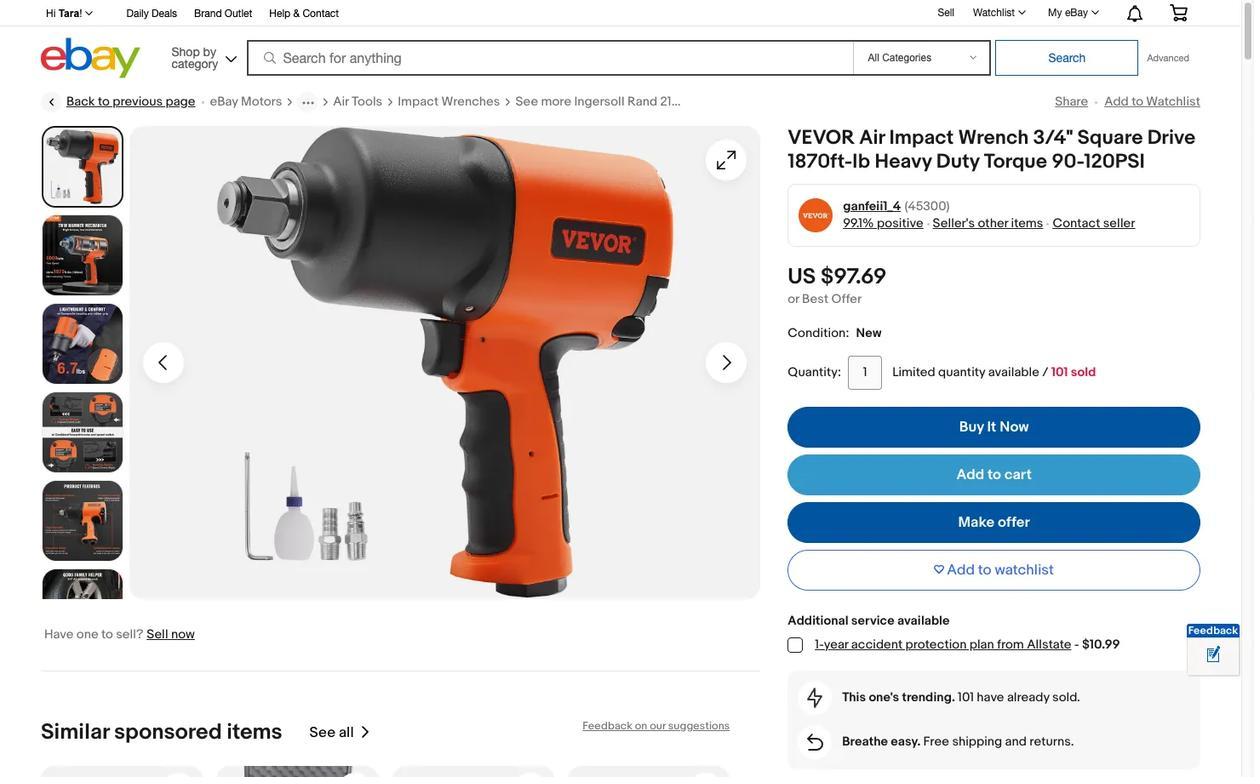 Task type: vqa. For each thing, say whether or not it's contained in the screenshot.
Credit*
no



Task type: locate. For each thing, give the bounding box(es) containing it.
items
[[1012, 216, 1044, 232], [227, 720, 282, 746]]

plan
[[970, 637, 995, 653]]

0 vertical spatial air
[[333, 94, 349, 110]]

buy it now link
[[788, 407, 1201, 448]]

and
[[1006, 734, 1028, 751]]

0 vertical spatial see
[[516, 94, 539, 110]]

1 vertical spatial watchlist
[[1147, 94, 1201, 110]]

0 vertical spatial drive
[[765, 94, 796, 110]]

year
[[824, 637, 849, 653]]

add for add to watchlist
[[1105, 94, 1130, 110]]

0 horizontal spatial ebay
[[210, 94, 238, 110]]

available
[[989, 365, 1040, 381], [898, 613, 950, 630]]

&
[[294, 8, 300, 20]]

0 vertical spatial impact
[[398, 94, 439, 110]]

1 vertical spatial ebay
[[210, 94, 238, 110]]

90-
[[1052, 150, 1085, 174]]

air left the tools at the left top of page
[[333, 94, 349, 110]]

air right vevor
[[860, 126, 885, 150]]

99.1% positive
[[844, 216, 924, 232]]

brand outlet link
[[194, 5, 252, 24]]

this one's trending. 101 have already sold.
[[843, 690, 1081, 706]]

sponsored
[[114, 720, 222, 746]]

quantity
[[939, 365, 986, 381]]

items left the see all
[[227, 720, 282, 746]]

1 vertical spatial with details__icon image
[[807, 734, 824, 751]]

available up protection
[[898, 613, 950, 630]]

1 vertical spatial items
[[227, 720, 282, 746]]

tools
[[352, 94, 383, 110]]

sell
[[938, 6, 955, 18], [147, 627, 168, 643]]

shipping
[[953, 734, 1003, 751]]

ebay motors
[[210, 94, 282, 110]]

seller's
[[933, 216, 976, 232]]

1 horizontal spatial items
[[1012, 216, 1044, 232]]

contact
[[303, 8, 339, 20], [1053, 216, 1101, 232]]

see all
[[310, 725, 354, 742]]

to right back
[[98, 94, 110, 110]]

one
[[77, 627, 98, 643]]

0 horizontal spatial impact
[[398, 94, 439, 110]]

1 vertical spatial feedback
[[583, 720, 633, 734]]

help
[[269, 8, 291, 20]]

feedback for feedback on our suggestions
[[583, 720, 633, 734]]

1 horizontal spatial watchlist
[[1147, 94, 1201, 110]]

watchlist down advanced link
[[1147, 94, 1201, 110]]

page
[[166, 94, 196, 110]]

1 horizontal spatial impact
[[890, 126, 954, 150]]

ganfeii1_4 image
[[799, 198, 834, 233]]

see more ingersoll rand 2145qimax 3/4in drive composite...
[[516, 94, 873, 110]]

impact inside 'link'
[[398, 94, 439, 110]]

1 vertical spatial contact
[[1053, 216, 1101, 232]]

feedback on our suggestions
[[583, 720, 730, 734]]

add left cart
[[957, 467, 985, 484]]

best
[[803, 291, 829, 308]]

make offer
[[959, 515, 1031, 532]]

101 left have
[[959, 690, 975, 706]]

101
[[1052, 365, 1069, 381], [959, 690, 975, 706]]

to inside add to cart link
[[988, 467, 1002, 484]]

see left all
[[310, 725, 336, 742]]

us
[[788, 264, 817, 291]]

1 vertical spatial see
[[310, 725, 336, 742]]

0 horizontal spatial contact
[[303, 8, 339, 20]]

101 right /
[[1052, 365, 1069, 381]]

available for quantity
[[989, 365, 1040, 381]]

add to watchlist button
[[788, 550, 1201, 591]]

contact seller link
[[1053, 216, 1136, 232]]

torque
[[985, 150, 1048, 174]]

motors
[[241, 94, 282, 110]]

hi tara !
[[46, 8, 82, 20]]

on
[[635, 720, 648, 734]]

add to watchlist
[[948, 562, 1055, 579]]

to right one
[[101, 627, 113, 643]]

add to watchlist link
[[1105, 94, 1201, 110]]

add down make on the bottom of the page
[[948, 562, 975, 579]]

drive inside vevor air impact wrench 3/4" square drive 1870ft-lb heavy duty torque 90-120psi
[[1148, 126, 1196, 150]]

0 horizontal spatial air
[[333, 94, 349, 110]]

0 horizontal spatial feedback
[[583, 720, 633, 734]]

0 vertical spatial available
[[989, 365, 1040, 381]]

2 vertical spatial add
[[948, 562, 975, 579]]

0 vertical spatial watchlist
[[974, 7, 1016, 19]]

1 horizontal spatial ebay
[[1066, 7, 1089, 19]]

items for seller's other items
[[1012, 216, 1044, 232]]

0 vertical spatial add
[[1105, 94, 1130, 110]]

impact right the tools at the left top of page
[[398, 94, 439, 110]]

2145qimax
[[661, 94, 729, 110]]

limited
[[893, 365, 936, 381]]

one's
[[869, 690, 900, 706]]

0 vertical spatial items
[[1012, 216, 1044, 232]]

returns.
[[1030, 734, 1075, 751]]

to left watchlist
[[979, 562, 992, 579]]

1-year accident protection plan from allstate - $10.99
[[816, 637, 1121, 653]]

already
[[1008, 690, 1050, 706]]

buy
[[960, 419, 985, 436]]

ebay left motors
[[210, 94, 238, 110]]

all
[[339, 725, 354, 742]]

watchlist
[[974, 7, 1016, 19], [1147, 94, 1201, 110]]

to for watchlist
[[979, 562, 992, 579]]

ebay
[[1066, 7, 1089, 19], [210, 94, 238, 110]]

0 vertical spatial with details__icon image
[[808, 688, 823, 709]]

1 horizontal spatial contact
[[1053, 216, 1101, 232]]

seller's other items link
[[933, 216, 1044, 232]]

1 horizontal spatial feedback
[[1189, 625, 1239, 638]]

with details__icon image left breathe
[[807, 734, 824, 751]]

category
[[172, 57, 218, 70]]

0 horizontal spatial sell
[[147, 627, 168, 643]]

None submit
[[996, 40, 1140, 76]]

vevor air impact wrench 3/4" square drive 1870ft-lb heavy duty torque 90-120psi
[[788, 126, 1196, 174]]

drive
[[765, 94, 796, 110], [1148, 126, 1196, 150]]

items right other
[[1012, 216, 1044, 232]]

this
[[843, 690, 867, 706]]

with details__icon image for this
[[808, 688, 823, 709]]

sell left now
[[147, 627, 168, 643]]

with details__icon image left "this"
[[808, 688, 823, 709]]

1 vertical spatial impact
[[890, 126, 954, 150]]

wrench
[[959, 126, 1029, 150]]

from
[[998, 637, 1025, 653]]

picture 5 of 12 image
[[43, 481, 123, 561]]

impact inside vevor air impact wrench 3/4" square drive 1870ft-lb heavy duty torque 90-120psi
[[890, 126, 954, 150]]

drive down "add to watchlist"
[[1148, 126, 1196, 150]]

contact inside account navigation
[[303, 8, 339, 20]]

to left cart
[[988, 467, 1002, 484]]

impact right the lb
[[890, 126, 954, 150]]

contact seller
[[1053, 216, 1136, 232]]

drive right "3/4in"
[[765, 94, 796, 110]]

0 vertical spatial sell
[[938, 6, 955, 18]]

air inside vevor air impact wrench 3/4" square drive 1870ft-lb heavy duty torque 90-120psi
[[860, 126, 885, 150]]

0 horizontal spatial watchlist
[[974, 7, 1016, 19]]

sell?
[[116, 627, 143, 643]]

to for watchlist
[[1132, 94, 1144, 110]]

1 horizontal spatial sell
[[938, 6, 955, 18]]

my ebay
[[1049, 7, 1089, 19]]

have
[[44, 627, 74, 643]]

add inside button
[[948, 562, 975, 579]]

with details__icon image
[[808, 688, 823, 709], [807, 734, 824, 751]]

1 horizontal spatial see
[[516, 94, 539, 110]]

watchlist right the sell link
[[974, 7, 1016, 19]]

offer
[[832, 291, 862, 308]]

0 horizontal spatial see
[[310, 725, 336, 742]]

brand outlet
[[194, 8, 252, 20]]

impact wrenches
[[398, 94, 500, 110]]

ebay right my
[[1066, 7, 1089, 19]]

account navigation
[[37, 0, 1201, 26]]

1 vertical spatial add
[[957, 467, 985, 484]]

none submit inside shop by category 'banner'
[[996, 40, 1140, 76]]

1 vertical spatial 101
[[959, 690, 975, 706]]

0 vertical spatial contact
[[303, 8, 339, 20]]

air
[[333, 94, 349, 110], [860, 126, 885, 150]]

available left /
[[989, 365, 1040, 381]]

1 horizontal spatial available
[[989, 365, 1040, 381]]

my
[[1049, 7, 1063, 19]]

1 vertical spatial air
[[860, 126, 885, 150]]

see left 'more'
[[516, 94, 539, 110]]

ganfeii1_4 link
[[844, 199, 902, 216]]

contact left seller
[[1053, 216, 1101, 232]]

1 vertical spatial drive
[[1148, 126, 1196, 150]]

add up square
[[1105, 94, 1130, 110]]

0 horizontal spatial drive
[[765, 94, 796, 110]]

0 vertical spatial feedback
[[1189, 625, 1239, 638]]

add to cart
[[957, 467, 1032, 484]]

limited quantity available / 101 sold
[[893, 365, 1097, 381]]

contact right the "&"
[[303, 8, 339, 20]]

to
[[98, 94, 110, 110], [1132, 94, 1144, 110], [988, 467, 1002, 484], [979, 562, 992, 579], [101, 627, 113, 643]]

sell left the watchlist link
[[938, 6, 955, 18]]

picture 1 of 12 image
[[43, 128, 122, 206]]

to inside add to watchlist button
[[979, 562, 992, 579]]

allstate
[[1028, 637, 1072, 653]]

1 horizontal spatial air
[[860, 126, 885, 150]]

picture 2 of 12 image
[[43, 216, 123, 296]]

1 horizontal spatial 101
[[1052, 365, 1069, 381]]

watchlist link
[[964, 3, 1034, 23]]

to up square
[[1132, 94, 1144, 110]]

1 horizontal spatial drive
[[1148, 126, 1196, 150]]

daily deals link
[[127, 5, 177, 24]]

(45300)
[[905, 199, 950, 215]]

0 horizontal spatial items
[[227, 720, 282, 746]]

1 vertical spatial available
[[898, 613, 950, 630]]

easy.
[[891, 734, 921, 751]]

air tools link
[[333, 94, 383, 111]]

available for service
[[898, 613, 950, 630]]

0 vertical spatial ebay
[[1066, 7, 1089, 19]]

brand
[[194, 8, 222, 20]]

wrenches
[[442, 94, 500, 110]]

to inside back to previous page link
[[98, 94, 110, 110]]

120psi
[[1085, 150, 1146, 174]]

breathe easy. free shipping and returns.
[[843, 734, 1075, 751]]

0 horizontal spatial available
[[898, 613, 950, 630]]



Task type: describe. For each thing, give the bounding box(es) containing it.
shop
[[172, 45, 200, 58]]

sold
[[1072, 365, 1097, 381]]

new
[[857, 325, 882, 342]]

3/4in
[[732, 94, 762, 110]]

picture 3 of 12 image
[[43, 304, 123, 384]]

breathe
[[843, 734, 889, 751]]

quantity:
[[788, 365, 842, 381]]

have
[[978, 690, 1005, 706]]

buy it now
[[960, 419, 1030, 436]]

heavy
[[875, 150, 933, 174]]

service
[[852, 613, 895, 630]]

duty
[[937, 150, 980, 174]]

shop by category button
[[164, 38, 241, 75]]

now
[[171, 627, 195, 643]]

deals
[[152, 8, 177, 20]]

previous
[[113, 94, 163, 110]]

sell inside account navigation
[[938, 6, 955, 18]]

your shopping cart image
[[1170, 4, 1189, 21]]

Quantity: text field
[[849, 356, 883, 390]]

or
[[788, 291, 800, 308]]

See all text field
[[310, 725, 354, 742]]

/
[[1043, 365, 1049, 381]]

$10.99
[[1083, 637, 1121, 653]]

watchlist
[[995, 562, 1055, 579]]

composite...
[[798, 94, 873, 110]]

cart
[[1005, 467, 1032, 484]]

add for add to cart
[[957, 467, 985, 484]]

!
[[79, 8, 82, 20]]

feedback on our suggestions link
[[583, 720, 730, 734]]

condition: new
[[788, 325, 882, 342]]

ebay motors link
[[210, 94, 282, 111]]

3/4"
[[1034, 126, 1074, 150]]

to for cart
[[988, 467, 1002, 484]]

share button
[[1056, 94, 1089, 110]]

my ebay link
[[1040, 3, 1108, 23]]

advanced link
[[1140, 41, 1199, 75]]

sell now link
[[147, 627, 195, 643]]

offer
[[998, 515, 1031, 532]]

0 horizontal spatial 101
[[959, 690, 975, 706]]

square
[[1078, 126, 1144, 150]]

$97.69
[[821, 264, 887, 291]]

make offer link
[[788, 503, 1201, 544]]

daily deals
[[127, 8, 177, 20]]

now
[[1000, 419, 1030, 436]]

0 vertical spatial 101
[[1052, 365, 1069, 381]]

back
[[66, 94, 95, 110]]

drive for 3/4in
[[765, 94, 796, 110]]

with details__icon image for breathe
[[807, 734, 824, 751]]

vevor
[[788, 126, 855, 150]]

to for previous
[[98, 94, 110, 110]]

feedback for feedback
[[1189, 625, 1239, 638]]

advanced
[[1148, 53, 1190, 63]]

more
[[541, 94, 572, 110]]

positive
[[877, 216, 924, 232]]

watchlist inside account navigation
[[974, 7, 1016, 19]]

add for add to watchlist
[[948, 562, 975, 579]]

tara
[[59, 8, 79, 20]]

free
[[924, 734, 950, 751]]

impact wrenches link
[[398, 94, 500, 111]]

suggestions
[[669, 720, 730, 734]]

-
[[1075, 637, 1080, 653]]

help & contact link
[[269, 5, 339, 24]]

see all link
[[310, 720, 371, 746]]

additional service available
[[788, 613, 950, 630]]

back to previous page link
[[41, 92, 196, 112]]

sell link
[[931, 6, 963, 18]]

add to cart link
[[788, 455, 1201, 496]]

sold.
[[1053, 690, 1081, 706]]

drive for square
[[1148, 126, 1196, 150]]

condition:
[[788, 325, 850, 342]]

Search for anything text field
[[249, 42, 851, 74]]

shop by category
[[172, 45, 218, 70]]

similar
[[41, 720, 109, 746]]

air tools
[[333, 94, 383, 110]]

items for similar sponsored items
[[227, 720, 282, 746]]

our
[[650, 720, 666, 734]]

outlet
[[225, 8, 252, 20]]

1 vertical spatial sell
[[147, 627, 168, 643]]

additional
[[788, 613, 849, 630]]

1-
[[816, 637, 824, 653]]

ebay inside account navigation
[[1066, 7, 1089, 19]]

seller's other items
[[933, 216, 1044, 232]]

picture 4 of 12 image
[[43, 393, 123, 473]]

it
[[988, 419, 997, 436]]

similar sponsored items
[[41, 720, 282, 746]]

see for see all
[[310, 725, 336, 742]]

protection
[[906, 637, 967, 653]]

have one to sell? sell now
[[44, 627, 195, 643]]

see more ingersoll rand 2145qimax 3/4in drive composite... link
[[516, 94, 873, 111]]

lb
[[853, 150, 871, 174]]

vevor air impact wrench 3/4" square drive 1870ft-lb heavy duty torque 90-120psi - picture 1 of 12 image
[[130, 126, 761, 600]]

seller
[[1104, 216, 1136, 232]]

see for see more ingersoll rand 2145qimax 3/4in drive composite...
[[516, 94, 539, 110]]

add to watchlist
[[1105, 94, 1201, 110]]

shop by category banner
[[37, 0, 1201, 83]]



